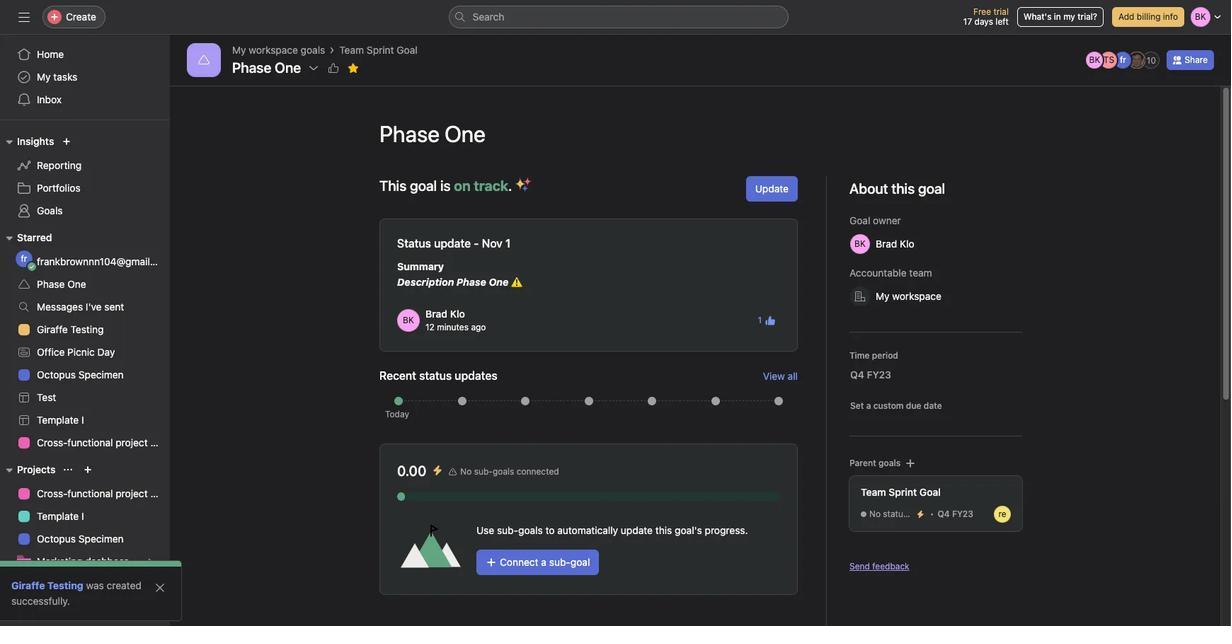 Task type: describe. For each thing, give the bounding box(es) containing it.
status
[[883, 509, 908, 520]]

messages i've sent link
[[8, 296, 161, 319]]

my workspace button
[[844, 284, 965, 309]]

parent
[[850, 458, 876, 469]]

plan for 1st cross-functional project plan link from the bottom
[[150, 488, 170, 500]]

to
[[546, 525, 555, 537]]

recent status updates
[[379, 370, 498, 382]]

goals
[[37, 205, 63, 217]]

0 horizontal spatial sprint
[[367, 44, 394, 56]]

my tasks
[[37, 71, 77, 83]]

functional for 1st cross-functional project plan link from the bottom
[[68, 488, 113, 500]]

insights button
[[0, 133, 54, 150]]

my workspace goals link
[[232, 42, 325, 58]]

office picnic day
[[37, 346, 115, 358]]

set a custom due date
[[850, 401, 942, 411]]

description phase one
[[397, 276, 511, 288]]

task link
[[8, 573, 161, 596]]

1 horizontal spatial goal
[[850, 215, 870, 227]]

new image
[[63, 137, 71, 146]]

1 template i link from the top
[[8, 409, 161, 432]]

-
[[474, 237, 479, 250]]

phase inside starred element
[[37, 278, 65, 290]]

view all button
[[763, 370, 798, 382]]

starred button
[[0, 229, 52, 246]]

time period
[[850, 350, 898, 361]]

i for 'template i' "link" in projects element
[[81, 510, 84, 523]]

1 horizontal spatial q4 fy23 button
[[934, 508, 991, 522]]

view
[[763, 370, 785, 382]]

projects button
[[0, 462, 56, 479]]

in
[[1054, 11, 1061, 22]]

1 horizontal spatial update
[[621, 525, 653, 537]]

goals left 'add parent goal' image
[[879, 458, 901, 469]]

goals link
[[8, 200, 161, 222]]

re
[[999, 509, 1007, 520]]

functional for second cross-functional project plan link from the bottom of the page
[[68, 437, 113, 449]]

remove image
[[947, 291, 959, 302]]

team
[[909, 267, 932, 279]]

minutes
[[437, 322, 469, 333]]

1 vertical spatial testing
[[47, 580, 83, 592]]

free trial 17 days left
[[963, 6, 1009, 27]]

a for connect
[[541, 556, 547, 569]]

what's in my trial? button
[[1017, 7, 1104, 27]]

my workspace
[[876, 290, 942, 302]]

status
[[397, 237, 431, 250]]

my
[[1064, 11, 1075, 22]]

1 vertical spatial q4
[[938, 509, 950, 520]]

tasks for my tasks
[[53, 71, 77, 83]]

ago
[[471, 322, 486, 333]]

1 button
[[754, 311, 780, 331]]

1 vertical spatial team
[[861, 486, 886, 498]]

messages
[[37, 301, 83, 313]]

0 horizontal spatial team sprint goal
[[339, 44, 418, 56]]

use
[[476, 525, 494, 537]]

sent
[[104, 301, 124, 313]]

free
[[974, 6, 991, 17]]

phase one link
[[8, 273, 161, 296]]

office picnic day link
[[8, 341, 161, 364]]

on
[[454, 178, 471, 194]]

share
[[1185, 55, 1208, 65]]

1 horizontal spatial fr
[[1120, 55, 1126, 65]]

goals for use sub-goals to automatically update this goal's progress.
[[518, 525, 543, 537]]

ja
[[1133, 55, 1142, 65]]

remove from starred image
[[348, 62, 359, 74]]

1 vertical spatial team sprint goal
[[861, 486, 941, 498]]

accountable team
[[850, 267, 932, 279]]

connect a sub-goal button
[[476, 550, 599, 576]]

search list box
[[449, 6, 788, 28]]

progress.
[[705, 525, 748, 537]]

0 likes. click to like this task image
[[328, 62, 339, 74]]

klo for brad klo
[[900, 238, 914, 250]]

reporting link
[[8, 154, 161, 177]]

add billing info button
[[1112, 7, 1184, 27]]

testing inside starred element
[[70, 324, 104, 336]]

•
[[930, 509, 934, 520]]

automatically
[[557, 525, 618, 537]]

10
[[1147, 55, 1156, 65]]

my for my workspace
[[876, 290, 890, 302]]

what's
[[1024, 11, 1052, 22]]

summary
[[397, 261, 444, 273]]

bk inside latest status update element
[[403, 315, 414, 326]]

brad for brad klo 12 minutes ago
[[426, 308, 448, 320]]

octopus specimen for first 'octopus specimen' link from the bottom
[[37, 533, 124, 545]]

fr inside starred element
[[21, 253, 27, 264]]

add billing info
[[1119, 11, 1178, 22]]

create
[[66, 11, 96, 23]]

search button
[[449, 6, 788, 28]]

marketing
[[37, 556, 82, 568]]

my tasks link
[[8, 66, 161, 89]]

phase one
[[232, 59, 301, 76]]

q4 fy23
[[850, 369, 891, 381]]

period
[[872, 350, 898, 361]]

this
[[379, 178, 407, 194]]

invite
[[40, 602, 65, 614]]

0 vertical spatial update
[[434, 237, 471, 250]]

hide sidebar image
[[18, 11, 30, 23]]

custom
[[873, 401, 904, 411]]

sub- for no
[[474, 467, 493, 477]]

invite button
[[13, 595, 74, 621]]

projects element
[[0, 457, 170, 627]]

created
[[107, 580, 141, 592]]

giraffe inside giraffe testing link
[[37, 324, 68, 336]]

nov 1
[[482, 237, 511, 250]]

1 vertical spatial sprint
[[889, 486, 917, 498]]

date
[[924, 401, 942, 411]]

no status (0%)
[[869, 509, 930, 520]]

today
[[385, 409, 409, 420]]

time
[[850, 350, 870, 361]]

0 vertical spatial bk
[[1089, 55, 1100, 65]]

i've
[[86, 301, 102, 313]]

cross-functional project plan inside projects element
[[37, 488, 170, 500]]

1 vertical spatial fy23
[[952, 509, 974, 520]]

trial
[[994, 6, 1009, 17]]

1 vertical spatial giraffe
[[11, 580, 45, 592]]

2 project from the top
[[116, 488, 148, 500]]

connect
[[500, 556, 539, 569]]

projects
[[17, 464, 56, 476]]

0 vertical spatial q4 fy23 button
[[841, 362, 915, 388]]



Task type: locate. For each thing, give the bounding box(es) containing it.
0 vertical spatial fr
[[1120, 55, 1126, 65]]

1 functional from the top
[[68, 437, 113, 449]]

1 horizontal spatial bk
[[1089, 55, 1100, 65]]

bk left 12 on the bottom left of page
[[403, 315, 414, 326]]

sub- down the "to"
[[549, 556, 571, 569]]

1 vertical spatial template i
[[37, 510, 84, 523]]

task
[[37, 578, 58, 590]]

1 template from the top
[[37, 414, 79, 426]]

1 horizontal spatial team
[[861, 486, 886, 498]]

giraffe up the successfully. at the left
[[11, 580, 45, 592]]

2 octopus specimen link from the top
[[8, 528, 161, 551]]

dashboards
[[85, 556, 139, 568]]

i inside starred element
[[81, 414, 84, 426]]

tasks inside starred element
[[182, 256, 206, 268]]

0 vertical spatial i
[[81, 414, 84, 426]]

one inside latest status update element
[[489, 276, 509, 288]]

goal
[[410, 178, 437, 194], [571, 556, 590, 569]]

workspace inside dropdown button
[[892, 290, 942, 302]]

1 vertical spatial specimen
[[78, 533, 124, 545]]

portfolios link
[[8, 177, 161, 200]]

goal owner
[[850, 215, 901, 227]]

0 horizontal spatial q4
[[850, 369, 864, 381]]

0 horizontal spatial no
[[460, 467, 472, 477]]

cross-functional project plan link down "new project or portfolio" icon
[[8, 483, 170, 506]]

0 horizontal spatial one
[[67, 278, 86, 290]]

trial?
[[1078, 11, 1097, 22]]

0 vertical spatial team
[[339, 44, 364, 56]]

octopus specimen link up marketing dashboards
[[8, 528, 161, 551]]

template down test
[[37, 414, 79, 426]]

1 vertical spatial klo
[[450, 308, 465, 320]]

one inside phase one link
[[67, 278, 86, 290]]

0 vertical spatial goal
[[410, 178, 437, 194]]

about
[[850, 181, 888, 197]]

project up 'dashboards'
[[116, 488, 148, 500]]

cross- up projects at the bottom of the page
[[37, 437, 68, 449]]

giraffe testing link inside starred element
[[8, 319, 161, 341]]

functional inside projects element
[[68, 488, 113, 500]]

1 vertical spatial my
[[37, 71, 51, 83]]

0 vertical spatial template i link
[[8, 409, 161, 432]]

template i link inside projects element
[[8, 506, 161, 528]]

template i for 'template i' "link" in projects element
[[37, 510, 84, 523]]

klo inside brad klo 12 minutes ago
[[450, 308, 465, 320]]

0 horizontal spatial workspace
[[249, 44, 298, 56]]

2 vertical spatial goal
[[920, 486, 941, 498]]

inbox
[[37, 93, 62, 105]]

octopus down office
[[37, 369, 76, 381]]

specimen inside starred element
[[78, 369, 124, 381]]

goal left 'is'
[[410, 178, 437, 194]]

1 vertical spatial giraffe testing link
[[11, 580, 83, 592]]

0 vertical spatial no
[[460, 467, 472, 477]]

phase inside latest status update element
[[457, 276, 486, 288]]

update
[[434, 237, 471, 250], [621, 525, 653, 537]]

due
[[906, 401, 922, 411]]

phase down -
[[457, 276, 486, 288]]

1 plan from the top
[[150, 437, 170, 449]]

add parent goal image
[[905, 458, 916, 469]]

template up marketing
[[37, 510, 79, 523]]

1 horizontal spatial klo
[[900, 238, 914, 250]]

goal's
[[675, 525, 702, 537]]

template inside projects element
[[37, 510, 79, 523]]

0 vertical spatial workspace
[[249, 44, 298, 56]]

my inside the global element
[[37, 71, 51, 83]]

fr left ja at the top right of page
[[1120, 55, 1126, 65]]

klo inside dropdown button
[[900, 238, 914, 250]]

brad inside brad klo 12 minutes ago
[[426, 308, 448, 320]]

global element
[[0, 35, 170, 120]]

1 vertical spatial a
[[541, 556, 547, 569]]

specimen inside projects element
[[78, 533, 124, 545]]

goals for my workspace goals
[[301, 44, 325, 56]]

0 horizontal spatial fr
[[21, 253, 27, 264]]

1 horizontal spatial workspace
[[892, 290, 942, 302]]

1 horizontal spatial a
[[866, 401, 871, 411]]

octopus specimen down picnic
[[37, 369, 124, 381]]

no for no status (0%)
[[869, 509, 881, 520]]

sub- left connected
[[474, 467, 493, 477]]

goals for no sub-goals connected
[[493, 467, 514, 477]]

plan
[[150, 437, 170, 449], [150, 488, 170, 500]]

tasks for frankbrownnn104@gmail.com's tasks
[[182, 256, 206, 268]]

bk left ts
[[1089, 55, 1100, 65]]

0 horizontal spatial a
[[541, 556, 547, 569]]

status updates
[[419, 370, 498, 382]]

workspace for my workspace
[[892, 290, 942, 302]]

octopus inside projects element
[[37, 533, 76, 545]]

1 horizontal spatial team sprint goal
[[861, 486, 941, 498]]

workspace down team
[[892, 290, 942, 302]]

bk
[[1089, 55, 1100, 65], [403, 315, 414, 326]]

1 vertical spatial template i link
[[8, 506, 161, 528]]

info
[[1163, 11, 1178, 22]]

1 i from the top
[[81, 414, 84, 426]]

track
[[474, 178, 508, 194]]

all
[[788, 370, 798, 382]]

no left status
[[869, 509, 881, 520]]

brad down owner
[[876, 238, 897, 250]]

octopus specimen inside starred element
[[37, 369, 124, 381]]

brad inside dropdown button
[[876, 238, 897, 250]]

status update - nov 1
[[397, 237, 511, 250]]

0 horizontal spatial sub-
[[474, 467, 493, 477]]

• q4 fy23
[[930, 509, 974, 520]]

2 horizontal spatial goal
[[920, 486, 941, 498]]

update left this
[[621, 525, 653, 537]]

insights
[[17, 135, 54, 147]]

team sprint goal up the no status (0%)
[[861, 486, 941, 498]]

a right connect
[[541, 556, 547, 569]]

1 cross-functional project plan link from the top
[[8, 432, 170, 455]]

1 vertical spatial plan
[[150, 488, 170, 500]]

0 vertical spatial specimen
[[78, 369, 124, 381]]

this goal is on track .
[[379, 178, 512, 194]]

functional down "new project or portfolio" icon
[[68, 488, 113, 500]]

left
[[996, 16, 1009, 27]]

2 template from the top
[[37, 510, 79, 523]]

1 vertical spatial i
[[81, 510, 84, 523]]

1 horizontal spatial no
[[869, 509, 881, 520]]

was created successfully.
[[11, 580, 141, 607]]

Goal name text field
[[368, 108, 1022, 159]]

1 vertical spatial workspace
[[892, 290, 942, 302]]

brad up 12 on the bottom left of page
[[426, 308, 448, 320]]

project inside starred element
[[116, 437, 148, 449]]

brad
[[876, 238, 897, 250], [426, 308, 448, 320]]

i down test link
[[81, 414, 84, 426]]

template i inside starred element
[[37, 414, 84, 426]]

cross-functional project plan link up "new project or portfolio" icon
[[8, 432, 170, 455]]

2 i from the top
[[81, 510, 84, 523]]

octopus for second 'octopus specimen' link from the bottom
[[37, 369, 76, 381]]

set a custom due date button
[[847, 399, 946, 413]]

workspace for my workspace goals
[[249, 44, 298, 56]]

team sprint goal up remove from starred icon
[[339, 44, 418, 56]]

2 specimen from the top
[[78, 533, 124, 545]]

0 horizontal spatial team
[[339, 44, 364, 56]]

0 vertical spatial brad
[[876, 238, 897, 250]]

see details, marketing dashboards image
[[146, 558, 154, 566]]

update button
[[746, 176, 798, 202]]

template i down test
[[37, 414, 84, 426]]

plan inside projects element
[[150, 488, 170, 500]]

q4 fy23 button
[[841, 362, 915, 388], [934, 508, 991, 522]]

a right set
[[866, 401, 871, 411]]

1 horizontal spatial my
[[232, 44, 246, 56]]

2 template i from the top
[[37, 510, 84, 523]]

0 vertical spatial a
[[866, 401, 871, 411]]

testing down marketing
[[47, 580, 83, 592]]

q4 right •
[[938, 509, 950, 520]]

team down 'parent goals'
[[861, 486, 886, 498]]

17
[[963, 16, 972, 27]]

my inside dropdown button
[[876, 290, 890, 302]]

1 cross-functional project plan from the top
[[37, 437, 170, 449]]

one left ⚠️ icon
[[489, 276, 509, 288]]

create button
[[42, 6, 105, 28]]

one
[[489, 276, 509, 288], [67, 278, 86, 290]]

brad klo button
[[844, 232, 938, 257]]

octopus up marketing
[[37, 533, 76, 545]]

no for no sub-goals connected
[[460, 467, 472, 477]]

cross- down show options, current sort, top icon
[[37, 488, 68, 500]]

giraffe testing link up the successfully. at the left
[[11, 580, 83, 592]]

0 vertical spatial my
[[232, 44, 246, 56]]

my
[[232, 44, 246, 56], [37, 71, 51, 83], [876, 290, 890, 302]]

close image
[[154, 583, 166, 594]]

2 cross-functional project plan from the top
[[37, 488, 170, 500]]

0 horizontal spatial q4 fy23 button
[[841, 362, 915, 388]]

specimen up 'dashboards'
[[78, 533, 124, 545]]

specimen for second 'octopus specimen' link from the bottom
[[78, 369, 124, 381]]

0 vertical spatial giraffe testing link
[[8, 319, 161, 341]]

2 cross- from the top
[[37, 488, 68, 500]]

2 octopus specimen from the top
[[37, 533, 124, 545]]

klo for brad klo 12 minutes ago
[[450, 308, 465, 320]]

fy23 right •
[[952, 509, 974, 520]]

goal inside button
[[571, 556, 590, 569]]

0 vertical spatial template
[[37, 414, 79, 426]]

(0%)
[[910, 509, 930, 520]]

1 horizontal spatial tasks
[[182, 256, 206, 268]]

1 horizontal spatial sprint
[[889, 486, 917, 498]]

cross-functional project plan inside starred element
[[37, 437, 170, 449]]

0 vertical spatial cross-functional project plan link
[[8, 432, 170, 455]]

i for 2nd 'template i' "link" from the bottom of the page
[[81, 414, 84, 426]]

connect a sub-goal
[[500, 556, 590, 569]]

show options image
[[308, 62, 319, 74]]

workspace up phase one
[[249, 44, 298, 56]]

my down 'accountable'
[[876, 290, 890, 302]]

1 vertical spatial sub-
[[497, 525, 518, 537]]

cross-functional project plan up "new project or portfolio" icon
[[37, 437, 170, 449]]

1 horizontal spatial brad
[[876, 238, 897, 250]]

test link
[[8, 387, 161, 409]]

0 vertical spatial sub-
[[474, 467, 493, 477]]

giraffe testing link up picnic
[[8, 319, 161, 341]]

0 vertical spatial cross-
[[37, 437, 68, 449]]

marketing dashboards link
[[8, 551, 161, 573]]

goal
[[397, 44, 418, 56], [850, 215, 870, 227], [920, 486, 941, 498]]

0 vertical spatial fy23
[[867, 369, 891, 381]]

functional inside starred element
[[68, 437, 113, 449]]

owner
[[873, 215, 901, 227]]

1 project from the top
[[116, 437, 148, 449]]

sub- for use
[[497, 525, 518, 537]]

accountable
[[850, 267, 907, 279]]

goals left the "to"
[[518, 525, 543, 537]]

goals up show options icon
[[301, 44, 325, 56]]

1 vertical spatial bk
[[403, 315, 414, 326]]

new project or portfolio image
[[84, 466, 92, 474]]

send
[[850, 561, 870, 572]]

1
[[758, 315, 762, 326]]

1 template i from the top
[[37, 414, 84, 426]]

template inside starred element
[[37, 414, 79, 426]]

0 vertical spatial cross-functional project plan
[[37, 437, 170, 449]]

a for set
[[866, 401, 871, 411]]

i inside projects element
[[81, 510, 84, 523]]

1 vertical spatial cross-functional project plan
[[37, 488, 170, 500]]

update
[[755, 183, 789, 195]]

1 cross- from the top
[[37, 437, 68, 449]]

octopus specimen inside projects element
[[37, 533, 124, 545]]

use sub-goals to automatically update this goal's progress.
[[476, 525, 748, 537]]

cross- inside starred element
[[37, 437, 68, 449]]

phase one
[[37, 278, 86, 290]]

test
[[37, 392, 56, 404]]

0 vertical spatial project
[[116, 437, 148, 449]]

show options, current sort, top image
[[64, 466, 73, 474]]

1 vertical spatial update
[[621, 525, 653, 537]]

goals left connected
[[493, 467, 514, 477]]

1 vertical spatial octopus
[[37, 533, 76, 545]]

tasks inside my tasks link
[[53, 71, 77, 83]]

giraffe
[[37, 324, 68, 336], [11, 580, 45, 592]]

1 vertical spatial template
[[37, 510, 79, 523]]

giraffe up office
[[37, 324, 68, 336]]

specimen
[[78, 369, 124, 381], [78, 533, 124, 545]]

picnic
[[67, 346, 95, 358]]

0 horizontal spatial fy23
[[867, 369, 891, 381]]

octopus for first 'octopus specimen' link from the bottom
[[37, 533, 76, 545]]

my for my workspace goals
[[232, 44, 246, 56]]

octopus specimen link down picnic
[[8, 364, 161, 387]]

template i link up marketing dashboards
[[8, 506, 161, 528]]

0 horizontal spatial goal
[[410, 178, 437, 194]]

starred element
[[0, 225, 206, 457]]

⚠️ image
[[511, 277, 522, 288]]

.
[[508, 178, 512, 194]]

insights element
[[0, 129, 170, 225]]

2 plan from the top
[[150, 488, 170, 500]]

frankbrownnn104@gmail.com's tasks
[[37, 256, 206, 268]]

octopus specimen up marketing dashboards 'link'
[[37, 533, 124, 545]]

starred
[[17, 232, 52, 244]]

sub- inside button
[[549, 556, 571, 569]]

klo
[[900, 238, 914, 250], [450, 308, 465, 320]]

q4 fy23 button left the re
[[934, 508, 991, 522]]

1 vertical spatial tasks
[[182, 256, 206, 268]]

giraffe testing inside starred element
[[37, 324, 104, 336]]

0 horizontal spatial update
[[434, 237, 471, 250]]

office
[[37, 346, 65, 358]]

0 vertical spatial octopus
[[37, 369, 76, 381]]

one up "messages i've sent"
[[67, 278, 86, 290]]

testing down messages i've sent link
[[70, 324, 104, 336]]

template i inside projects element
[[37, 510, 84, 523]]

i up marketing dashboards
[[81, 510, 84, 523]]

send feedback link
[[850, 561, 910, 573]]

0 vertical spatial team sprint goal
[[339, 44, 418, 56]]

brad klo link
[[426, 308, 465, 320]]

sub- right use
[[497, 525, 518, 537]]

team sprint goal link
[[339, 42, 418, 58]]

klo up minutes at left bottom
[[450, 308, 465, 320]]

1 vertical spatial project
[[116, 488, 148, 500]]

fr down starred dropdown button
[[21, 253, 27, 264]]

0 horizontal spatial my
[[37, 71, 51, 83]]

specimen for first 'octopus specimen' link from the bottom
[[78, 533, 124, 545]]

1 specimen from the top
[[78, 369, 124, 381]]

0 vertical spatial klo
[[900, 238, 914, 250]]

what's in my trial?
[[1024, 11, 1097, 22]]

q4 down time
[[850, 369, 864, 381]]

template i link down test
[[8, 409, 161, 432]]

connected
[[517, 467, 559, 477]]

giraffe testing up office picnic day
[[37, 324, 104, 336]]

1 vertical spatial octopus specimen link
[[8, 528, 161, 551]]

2 vertical spatial my
[[876, 290, 890, 302]]

fy23 down time period on the bottom right of the page
[[867, 369, 891, 381]]

description
[[397, 276, 454, 288]]

goal down automatically
[[571, 556, 590, 569]]

1 horizontal spatial q4
[[938, 509, 950, 520]]

1 vertical spatial cross-
[[37, 488, 68, 500]]

0 vertical spatial plan
[[150, 437, 170, 449]]

billing
[[1137, 11, 1161, 22]]

0 vertical spatial functional
[[68, 437, 113, 449]]

1 vertical spatial q4 fy23 button
[[934, 508, 991, 522]]

functional up "new project or portfolio" icon
[[68, 437, 113, 449]]

1 vertical spatial octopus specimen
[[37, 533, 124, 545]]

update left -
[[434, 237, 471, 250]]

2 template i link from the top
[[8, 506, 161, 528]]

1 vertical spatial giraffe testing
[[11, 580, 83, 592]]

0 vertical spatial octopus specimen link
[[8, 364, 161, 387]]

ts
[[1104, 55, 1114, 65]]

project down test link
[[116, 437, 148, 449]]

specimen down day
[[78, 369, 124, 381]]

2 cross-functional project plan link from the top
[[8, 483, 170, 506]]

klo down owner
[[900, 238, 914, 250]]

0 vertical spatial giraffe testing
[[37, 324, 104, 336]]

octopus specimen for second 'octopus specimen' link from the bottom
[[37, 369, 124, 381]]

successfully.
[[11, 595, 70, 607]]

0 vertical spatial goal
[[397, 44, 418, 56]]

2 octopus from the top
[[37, 533, 76, 545]]

1 vertical spatial functional
[[68, 488, 113, 500]]

1 octopus from the top
[[37, 369, 76, 381]]

12
[[426, 322, 435, 333]]

this goal
[[892, 181, 945, 197]]

2 functional from the top
[[68, 488, 113, 500]]

my up inbox
[[37, 71, 51, 83]]

cross-functional project plan link
[[8, 432, 170, 455], [8, 483, 170, 506]]

0 horizontal spatial phase
[[37, 278, 65, 290]]

0 vertical spatial giraffe
[[37, 324, 68, 336]]

1 horizontal spatial fy23
[[952, 509, 974, 520]]

testing
[[70, 324, 104, 336], [47, 580, 83, 592]]

template i for 2nd 'template i' "link" from the bottom of the page
[[37, 414, 84, 426]]

0 vertical spatial testing
[[70, 324, 104, 336]]

phase up messages
[[37, 278, 65, 290]]

latest status update element
[[379, 219, 798, 352]]

0 vertical spatial octopus specimen
[[37, 369, 124, 381]]

0 horizontal spatial goal
[[397, 44, 418, 56]]

0 vertical spatial tasks
[[53, 71, 77, 83]]

plan for second cross-functional project plan link from the bottom of the page
[[150, 437, 170, 449]]

1 vertical spatial cross-functional project plan link
[[8, 483, 170, 506]]

phase
[[457, 276, 486, 288], [37, 278, 65, 290]]

brad for brad klo
[[876, 238, 897, 250]]

plan inside starred element
[[150, 437, 170, 449]]

no sub-goals connected
[[460, 467, 559, 477]]

a
[[866, 401, 871, 411], [541, 556, 547, 569]]

octopus inside starred element
[[37, 369, 76, 381]]

1 octopus specimen link from the top
[[8, 364, 161, 387]]

giraffe testing up the successfully. at the left
[[11, 580, 83, 592]]

no right the 0.00 at the bottom left
[[460, 467, 472, 477]]

1 vertical spatial no
[[869, 509, 881, 520]]

my up phase one
[[232, 44, 246, 56]]

day
[[97, 346, 115, 358]]

feedback
[[872, 561, 910, 572]]

is
[[440, 178, 451, 194]]

1 octopus specimen from the top
[[37, 369, 124, 381]]

q4 fy23 button down time period on the bottom right of the page
[[841, 362, 915, 388]]

my for my tasks
[[37, 71, 51, 83]]

team up remove from starred icon
[[339, 44, 364, 56]]

template i up marketing
[[37, 510, 84, 523]]

0 horizontal spatial bk
[[403, 315, 414, 326]]

cross-functional project plan down "new project or portfolio" icon
[[37, 488, 170, 500]]

cross- inside projects element
[[37, 488, 68, 500]]



Task type: vqa. For each thing, say whether or not it's contained in the screenshot.
owner
yes



